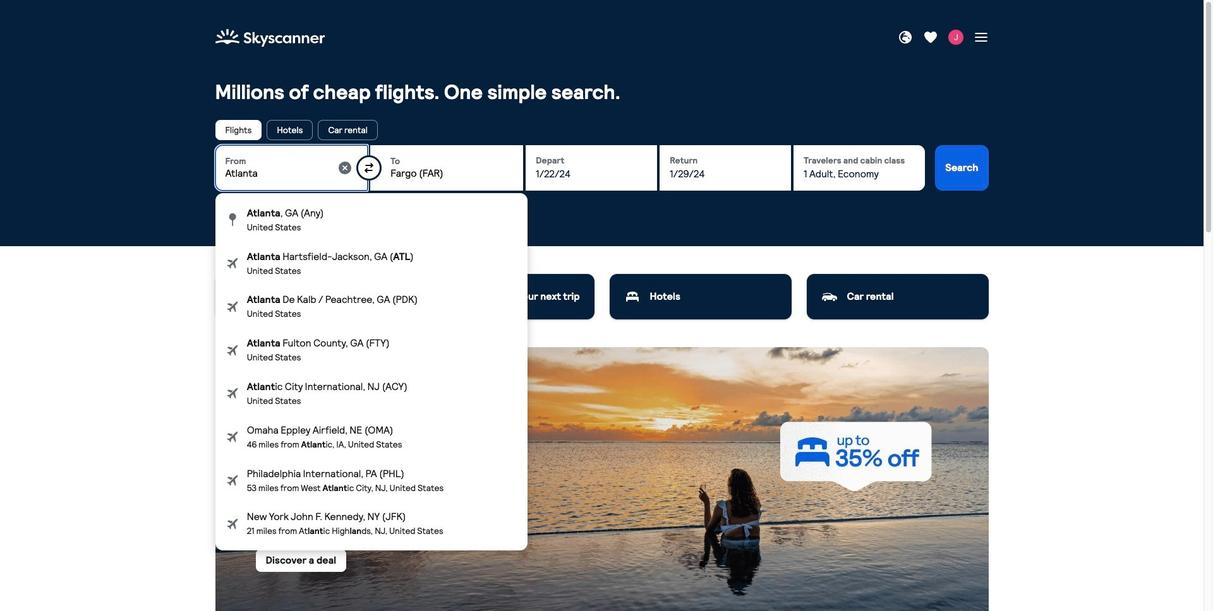 Task type: vqa. For each thing, say whether or not it's contained in the screenshot.
Regional Settings image
yes



Task type: describe. For each thing, give the bounding box(es) containing it.
country, city or airport text field inside enter the city you're flying from, or choose from the options below element
[[225, 168, 338, 181]]

enter the city you're flying from, or choose from the options below element
[[215, 145, 368, 191]]

new york john f. kennedy, ny (jfk) 21 miles from atlantic highlands, nj, united states element
[[215, 503, 527, 546]]

skyscanner home image
[[215, 25, 324, 51]]

atlantic city international, nj (acy) united states element
[[215, 372, 527, 416]]

Direct flights checkbox
[[215, 202, 228, 215]]

atlanta hartsfield-jackson, ga (atl) united states element
[[215, 242, 527, 285]]

2 country, city or airport text field from the left
[[391, 168, 513, 181]]

open menu image
[[973, 30, 988, 45]]

rtl support__ntfhm image for atlanta de kalb / peachtree, ga (pdk) united states element
[[225, 299, 239, 314]]

atlanta fulton county, ga (fty) united states element
[[215, 329, 527, 372]]

omaha eppley airfield, ne (oma) 46 miles from atlantic, ia, united states element
[[215, 416, 527, 459]]

rtl support__ntfhm image for atlanta, ga (any) united states element
[[225, 212, 239, 228]]

swap origin and destination image
[[364, 163, 374, 173]]

atlanta de kalb / peachtree, ga (pdk) united states element
[[215, 285, 527, 329]]

rtl support__ntfhm image for "philadelphia international, pa (phl) 53 miles from west atlantic city, nj, united states" element
[[225, 473, 239, 488]]



Task type: locate. For each thing, give the bounding box(es) containing it.
saved flights image
[[923, 30, 938, 45]]

rtl support__ntfhm image for omaha eppley airfield, ne (oma) 46 miles from atlantic, ia, united states element
[[225, 430, 239, 445]]

rtl support__ntfhm image inside atlanta, ga (any) united states element
[[225, 212, 239, 228]]

rtl support__ntfhm image
[[225, 212, 239, 228], [225, 256, 239, 271], [225, 299, 239, 314], [225, 343, 239, 358], [225, 386, 239, 401], [225, 430, 239, 445], [225, 473, 239, 488]]

5 rtl support__ntfhm image from the top
[[225, 386, 239, 401]]

6 rtl support__ntfhm image from the top
[[225, 430, 239, 445]]

rtl support__ntfhm image inside atlantic city international, nj (acy) united states element
[[225, 386, 239, 401]]

1 rtl support__ntfhm image from the top
[[225, 212, 239, 228]]

rtl support__ntfhm image inside "philadelphia international, pa (phl) 53 miles from west atlantic city, nj, united states" element
[[225, 473, 239, 488]]

rtl support__ntfhm image for atlanta fulton county, ga (fty) united states element
[[225, 343, 239, 358]]

rtl support__ntfhm image for atlantic city international, nj (acy) united states element
[[225, 386, 239, 401]]

rtl support__ntfhm image for atlanta hartsfield-jackson, ga (atl) united states element
[[225, 256, 239, 271]]

2 rtl support__ntfhm image from the top
[[225, 256, 239, 271]]

philadelphia international, pa (phl) 53 miles from west atlantic city, nj, united states element
[[215, 459, 527, 503]]

0 horizontal spatial country, city or airport text field
[[225, 168, 338, 181]]

rtl support__ntfhm image inside atlanta fulton county, ga (fty) united states element
[[225, 343, 239, 358]]

1 country, city or airport text field from the left
[[225, 168, 338, 181]]

rtl support__ntfhm image inside atlanta de kalb / peachtree, ga (pdk) united states element
[[225, 299, 239, 314]]

list box
[[215, 193, 527, 551]]

rtl support__ntfhm image inside omaha eppley airfield, ne (oma) 46 miles from atlantic, ia, united states element
[[225, 430, 239, 445]]

rtl support__ntfhm image inside atlanta hartsfield-jackson, ga (atl) united states element
[[225, 256, 239, 271]]

rtl support__ntfhm image
[[225, 517, 239, 532]]

1 horizontal spatial country, city or airport text field
[[391, 168, 513, 181]]

Country, city or airport text field
[[225, 168, 338, 181], [391, 168, 513, 181]]

atlanta, ga (any) united states element
[[215, 198, 527, 242]]

profile image
[[948, 30, 963, 45]]

regional settings image
[[897, 30, 913, 45]]

3 rtl support__ntfhm image from the top
[[225, 299, 239, 314]]

4 rtl support__ntfhm image from the top
[[225, 343, 239, 358]]

7 rtl support__ntfhm image from the top
[[225, 473, 239, 488]]

tab list
[[215, 120, 988, 140]]



